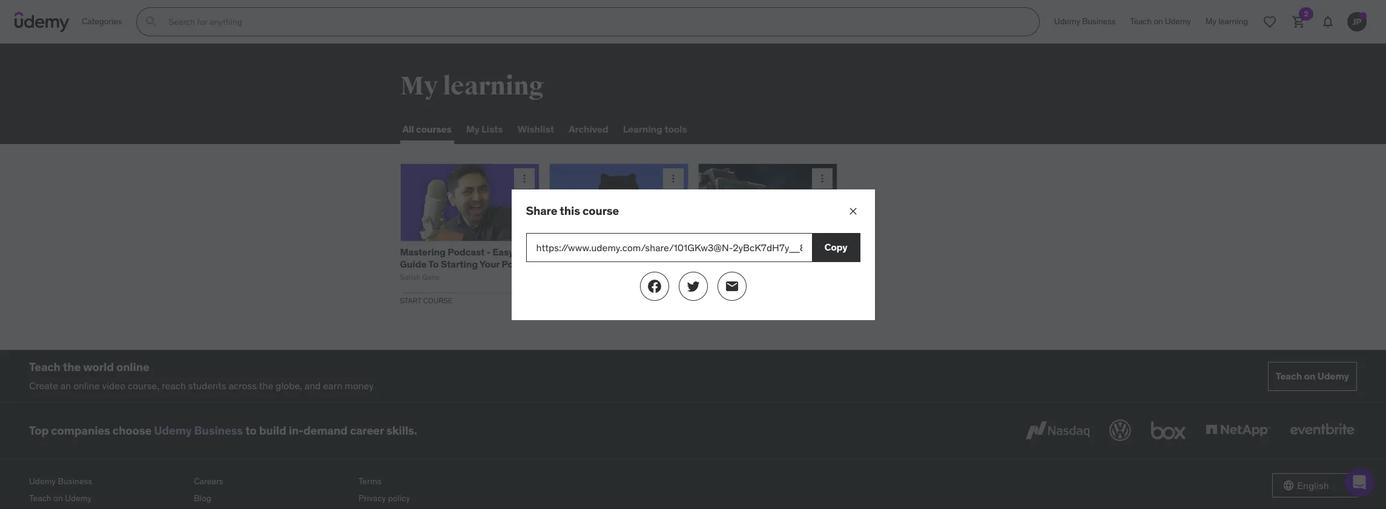 Task type: vqa. For each thing, say whether or not it's contained in the screenshot.


Task type: locate. For each thing, give the bounding box(es) containing it.
0 vertical spatial business
[[1083, 16, 1116, 27]]

movements
[[735, 258, 788, 270]]

1 mastering from the left
[[400, 246, 446, 258]]

1 vertical spatial udemy business link
[[154, 423, 243, 438]]

of
[[726, 272, 733, 282]]

1 vertical spatial create
[[29, 380, 58, 392]]

arcade
[[800, 258, 832, 270]]

1 horizontal spatial medium image
[[725, 279, 739, 294]]

1 vertical spatial game
[[734, 272, 754, 282]]

all
[[403, 123, 414, 135]]

starting
[[441, 258, 478, 270]]

1 horizontal spatial the
[[259, 380, 273, 392]]

my inside 'link'
[[466, 123, 480, 135]]

netapp image
[[1204, 418, 1273, 444]]

design down movements
[[755, 272, 778, 282]]

earn
[[323, 380, 343, 392]]

repository
[[588, 258, 638, 270]]

0 horizontal spatial create
[[29, 380, 58, 392]]

tools
[[665, 123, 687, 135]]

1 course from the left
[[423, 296, 453, 305]]

1 horizontal spatial teach on udemy link
[[1123, 7, 1199, 36]]

teach on udemy for rightmost teach on udemy link
[[1276, 370, 1350, 382]]

money
[[345, 380, 374, 392]]

medium image
[[686, 279, 701, 294], [725, 279, 739, 294]]

0 horizontal spatial podcast
[[448, 246, 485, 258]]

the up an
[[63, 360, 81, 374]]

submit search image
[[144, 15, 159, 29]]

udemy business link
[[1047, 7, 1123, 36], [154, 423, 243, 438], [29, 474, 184, 491]]

0 horizontal spatial my
[[400, 71, 438, 102]]

1 horizontal spatial my
[[466, 123, 480, 135]]

mastering up gaire
[[400, 246, 446, 258]]

1 horizontal spatial course
[[721, 296, 751, 305]]

blog
[[194, 493, 211, 504]]

start down satish
[[400, 296, 422, 305]]

podcast left -
[[448, 246, 485, 258]]

start course for mastering game design camera movements in arcade studio
[[698, 296, 751, 305]]

0 vertical spatial on
[[1154, 16, 1164, 27]]

1 vertical spatial teach on udemy link
[[1268, 362, 1358, 391]]

studio
[[698, 269, 728, 282]]

0 vertical spatial my
[[400, 71, 438, 102]]

all courses link
[[400, 115, 454, 144]]

copy
[[825, 241, 848, 253]]

business inside udemy business teach on udemy
[[58, 476, 92, 487]]

start down school
[[698, 296, 720, 305]]

skills.
[[386, 423, 417, 438]]

start
[[400, 296, 422, 305], [698, 296, 720, 305]]

crash
[[607, 246, 633, 258]]

0 horizontal spatial the
[[63, 360, 81, 374]]

0 vertical spatial create
[[549, 258, 579, 270]]

0 horizontal spatial mastering
[[400, 246, 446, 258]]

easy
[[493, 246, 514, 258]]

share
[[526, 203, 558, 218]]

my up all courses
[[400, 71, 438, 102]]

my
[[400, 71, 438, 102], [466, 123, 480, 135]]

0 vertical spatial the
[[63, 360, 81, 374]]

scratch!
[[549, 269, 587, 282]]

0 vertical spatial teach on udemy link
[[1123, 7, 1199, 36]]

None text field
[[526, 233, 812, 262]]

mastering for guide
[[400, 246, 446, 258]]

git & github crash course: create a repository from scratch! link
[[549, 246, 673, 282]]

privacy
[[359, 493, 386, 504]]

business for udemy business teach on udemy
[[58, 476, 92, 487]]

medium image left school
[[686, 279, 701, 294]]

medium image right school
[[725, 279, 739, 294]]

mastering inside mastering game design camera movements in arcade studio
[[698, 246, 744, 258]]

build
[[259, 423, 286, 438]]

0 horizontal spatial start
[[400, 296, 422, 305]]

2 course from the left
[[721, 296, 751, 305]]

0 vertical spatial design
[[774, 246, 806, 258]]

0 vertical spatial game
[[746, 246, 772, 258]]

mastering
[[400, 246, 446, 258], [698, 246, 744, 258]]

1 vertical spatial design
[[755, 272, 778, 282]]

create left a
[[549, 258, 579, 270]]

0 horizontal spatial on
[[53, 493, 63, 504]]

learning
[[623, 123, 663, 135]]

terms privacy policy
[[359, 476, 410, 504]]

from
[[640, 258, 663, 270]]

1 horizontal spatial business
[[194, 423, 243, 438]]

1 horizontal spatial teach on udemy
[[1276, 370, 1350, 382]]

medium image
[[647, 279, 662, 294]]

1 vertical spatial online
[[73, 380, 100, 392]]

my for my learning
[[400, 71, 438, 102]]

mastering game design camera movements in arcade studio link
[[698, 246, 836, 282]]

2 mastering from the left
[[698, 246, 744, 258]]

share this course dialog
[[512, 189, 875, 320]]

course for mastering podcast -  easy guide to starting your podcast
[[423, 296, 453, 305]]

the left 'globe,' on the left bottom of page
[[259, 380, 273, 392]]

0 horizontal spatial teach on udemy
[[1131, 16, 1192, 27]]

0 horizontal spatial start course
[[400, 296, 453, 305]]

podcast right your
[[502, 258, 539, 270]]

the
[[63, 360, 81, 374], [259, 380, 273, 392]]

all courses
[[403, 123, 452, 135]]

1 start from the left
[[400, 296, 422, 305]]

course
[[423, 296, 453, 305], [721, 296, 751, 305]]

careers blog
[[194, 476, 224, 504]]

course:
[[635, 246, 669, 258]]

create left an
[[29, 380, 58, 392]]

0 horizontal spatial teach on udemy link
[[29, 491, 184, 507]]

demand
[[304, 423, 348, 438]]

mastering up the studio
[[698, 246, 744, 258]]

2 medium image from the left
[[725, 279, 739, 294]]

start course
[[400, 296, 453, 305], [698, 296, 751, 305]]

guide
[[400, 258, 427, 270]]

teach
[[1131, 16, 1152, 27], [29, 360, 60, 374], [1276, 370, 1303, 382], [29, 493, 51, 504]]

start course down of
[[698, 296, 751, 305]]

blog link
[[194, 491, 349, 507]]

1 horizontal spatial mastering
[[698, 246, 744, 258]]

1 horizontal spatial start
[[698, 296, 720, 305]]

online right an
[[73, 380, 100, 392]]

course down gaire
[[423, 296, 453, 305]]

on
[[1154, 16, 1164, 27], [1305, 370, 1316, 382], [53, 493, 63, 504]]

game inside mastering game design camera movements in arcade studio
[[746, 246, 772, 258]]

my left lists
[[466, 123, 480, 135]]

game
[[746, 246, 772, 258], [734, 272, 754, 282]]

privacy policy link
[[359, 491, 514, 507]]

online
[[116, 360, 149, 374], [73, 380, 100, 392]]

teach on udemy link
[[1123, 7, 1199, 36], [1268, 362, 1358, 391], [29, 491, 184, 507]]

create inside teach the world online create an online video course, reach students across the globe, and earn money
[[29, 380, 58, 392]]

1 vertical spatial on
[[1305, 370, 1316, 382]]

udemy business teach on udemy
[[29, 476, 92, 504]]

2 horizontal spatial business
[[1083, 16, 1116, 27]]

my lists
[[466, 123, 503, 135]]

terms
[[359, 476, 382, 487]]

to
[[245, 423, 257, 438]]

my for my lists
[[466, 123, 480, 135]]

create
[[549, 258, 579, 270], [29, 380, 58, 392]]

1 horizontal spatial on
[[1154, 16, 1164, 27]]

courses
[[416, 123, 452, 135]]

1 vertical spatial teach on udemy
[[1276, 370, 1350, 382]]

career
[[350, 423, 384, 438]]

design up ]
[[774, 246, 806, 258]]

design inside mastering game design camera movements in arcade studio
[[774, 246, 806, 258]]

course down the [ school of game design ]
[[721, 296, 751, 305]]

game right of
[[734, 272, 754, 282]]

design
[[774, 246, 806, 258], [755, 272, 778, 282]]

online up the course,
[[116, 360, 149, 374]]

1 vertical spatial business
[[194, 423, 243, 438]]

1 start course from the left
[[400, 296, 453, 305]]

start course down gaire
[[400, 296, 453, 305]]

terms link
[[359, 474, 514, 491]]

volkswagen image
[[1107, 418, 1134, 444]]

archived
[[569, 123, 609, 135]]

0 horizontal spatial medium image
[[686, 279, 701, 294]]

2 vertical spatial on
[[53, 493, 63, 504]]

my learning
[[400, 71, 544, 102]]

2 start from the left
[[698, 296, 720, 305]]

top
[[29, 423, 49, 438]]

udemy
[[1055, 16, 1081, 27], [1165, 16, 1192, 27], [1318, 370, 1350, 382], [154, 423, 192, 438], [29, 476, 56, 487], [65, 493, 92, 504]]

1 horizontal spatial start course
[[698, 296, 751, 305]]

0 horizontal spatial course
[[423, 296, 453, 305]]

0 vertical spatial teach on udemy
[[1131, 16, 1192, 27]]

1 horizontal spatial create
[[549, 258, 579, 270]]

teach on udemy
[[1131, 16, 1192, 27], [1276, 370, 1350, 382]]

course for mastering game design camera movements in arcade studio
[[721, 296, 751, 305]]

to
[[429, 258, 439, 270]]

0 vertical spatial online
[[116, 360, 149, 374]]

1 vertical spatial my
[[466, 123, 480, 135]]

2 start course from the left
[[698, 296, 751, 305]]

[
[[698, 272, 701, 282]]

mastering inside the mastering podcast -  easy guide to starting your podcast satish gaire
[[400, 246, 446, 258]]

2 vertical spatial business
[[58, 476, 92, 487]]

0 horizontal spatial business
[[58, 476, 92, 487]]

2 vertical spatial teach on udemy link
[[29, 491, 184, 507]]

2 horizontal spatial on
[[1305, 370, 1316, 382]]

game up the [ school of game design ]
[[746, 246, 772, 258]]



Task type: describe. For each thing, give the bounding box(es) containing it.
box image
[[1149, 418, 1189, 444]]

git & github crash course: create a repository from scratch!
[[549, 246, 669, 282]]

-
[[487, 246, 491, 258]]

across
[[229, 380, 257, 392]]

mastering for movements
[[698, 246, 744, 258]]

learning tools link
[[621, 115, 690, 144]]

udemy business
[[1055, 16, 1116, 27]]

globe,
[[276, 380, 302, 392]]

copy button
[[812, 233, 861, 262]]

wishlist link
[[515, 115, 557, 144]]

teach on udemy for teach on udemy link to the middle
[[1131, 16, 1192, 27]]

reach
[[162, 380, 186, 392]]

udemy image
[[15, 12, 70, 32]]

camera
[[698, 258, 733, 270]]

2 vertical spatial udemy business link
[[29, 474, 184, 491]]

1 medium image from the left
[[686, 279, 701, 294]]

this
[[560, 203, 580, 218]]

mastering game design camera movements in arcade studio
[[698, 246, 832, 282]]

in
[[790, 258, 798, 270]]

start for mastering podcast -  easy guide to starting your podcast
[[400, 296, 422, 305]]

business for udemy business
[[1083, 16, 1116, 27]]

archived link
[[566, 115, 611, 144]]

nasdaq image
[[1023, 418, 1093, 444]]

teach inside teach the world online create an online video course, reach students across the globe, and earn money
[[29, 360, 60, 374]]

and
[[305, 380, 321, 392]]

github
[[573, 246, 605, 258]]

teach the world online create an online video course, reach students across the globe, and earn money
[[29, 360, 374, 392]]

1 horizontal spatial online
[[116, 360, 149, 374]]

1 vertical spatial the
[[259, 380, 273, 392]]

careers
[[194, 476, 224, 487]]

&
[[565, 246, 571, 258]]

english button
[[1273, 474, 1358, 498]]

world
[[83, 360, 114, 374]]

share this course
[[526, 203, 619, 218]]

start for mastering game design camera movements in arcade studio
[[698, 296, 720, 305]]

my lists link
[[464, 115, 505, 144]]

video
[[102, 380, 125, 392]]

a
[[581, 258, 586, 270]]

create inside git & github crash course: create a repository from scratch!
[[549, 258, 579, 270]]

top companies choose udemy business to build in-demand career skills.
[[29, 423, 417, 438]]

choose
[[113, 423, 152, 438]]

course
[[583, 203, 619, 218]]

on for teach on udemy link to the middle
[[1154, 16, 1164, 27]]

english
[[1298, 480, 1330, 492]]

learning
[[443, 71, 544, 102]]

none text field inside share this course dialog
[[526, 233, 812, 262]]

start course for mastering podcast -  easy guide to starting your podcast
[[400, 296, 453, 305]]

mastering podcast -  easy guide to starting your podcast satish gaire
[[400, 246, 539, 282]]

lists
[[482, 123, 503, 135]]

teach inside udemy business teach on udemy
[[29, 493, 51, 504]]

mastering podcast -  easy guide to starting your podcast link
[[400, 246, 539, 270]]

small image
[[1283, 480, 1295, 492]]

on inside udemy business teach on udemy
[[53, 493, 63, 504]]

students
[[188, 380, 226, 392]]

gaire
[[422, 272, 440, 282]]

companies
[[51, 423, 110, 438]]

close modal image
[[847, 205, 859, 217]]

school
[[702, 272, 725, 282]]

course,
[[128, 380, 159, 392]]

wishlist
[[518, 123, 554, 135]]

policy
[[388, 493, 410, 504]]

1 horizontal spatial podcast
[[502, 258, 539, 270]]

careers link
[[194, 474, 349, 491]]

an
[[60, 380, 71, 392]]

]
[[780, 272, 782, 282]]

0 horizontal spatial online
[[73, 380, 100, 392]]

learning tools
[[623, 123, 687, 135]]

your
[[480, 258, 500, 270]]

on for rightmost teach on udemy link
[[1305, 370, 1316, 382]]

git
[[549, 246, 563, 258]]

eventbrite image
[[1288, 418, 1358, 444]]

in-
[[289, 423, 304, 438]]

satish
[[400, 272, 421, 282]]

[ school of game design ]
[[698, 272, 782, 282]]

2 horizontal spatial teach on udemy link
[[1268, 362, 1358, 391]]

0 vertical spatial udemy business link
[[1047, 7, 1123, 36]]



